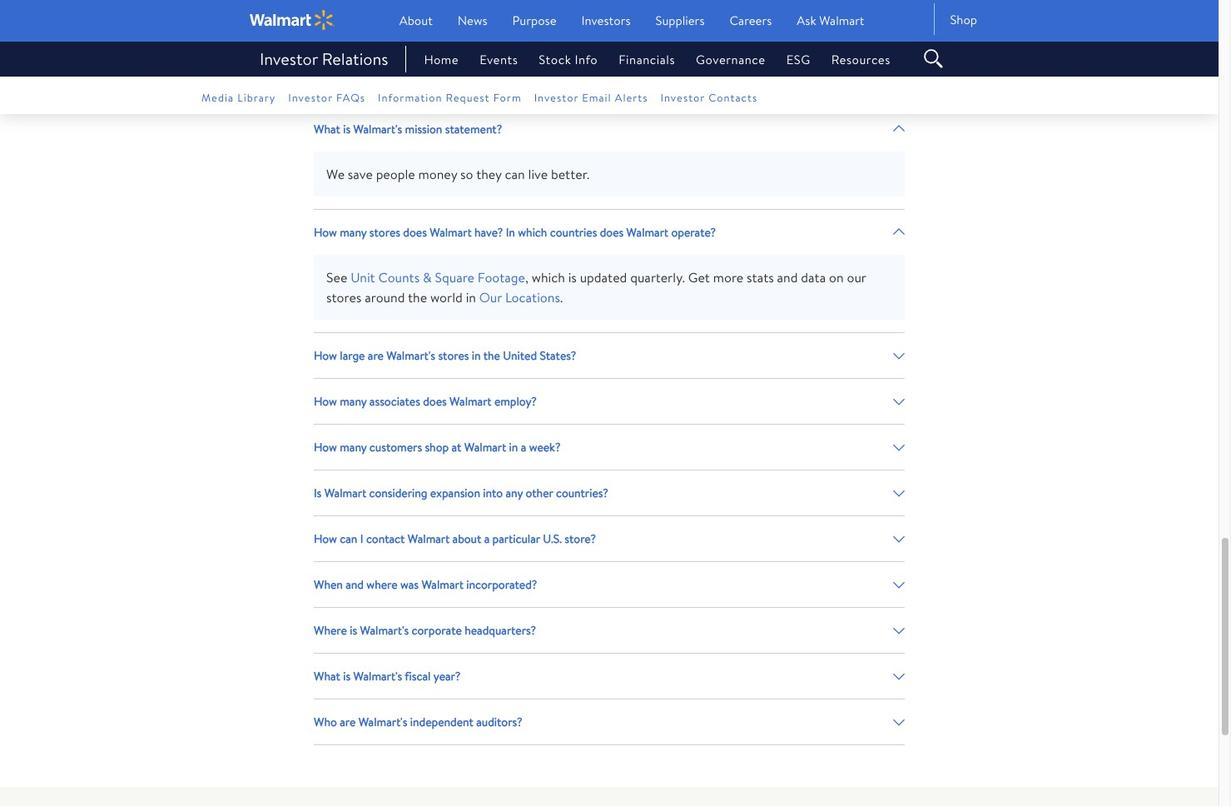 Task type: locate. For each thing, give the bounding box(es) containing it.
chevron down image inside how large are walmart's stores in the united states? dropdown button
[[893, 350, 905, 362]]

0 horizontal spatial a
[[484, 531, 490, 547]]

many up unit
[[340, 224, 367, 241]]

investor for investor relations
[[260, 47, 318, 70]]

2 vertical spatial many
[[340, 439, 367, 456]]

a right about
[[484, 531, 490, 547]]

1 vertical spatial are
[[340, 714, 356, 731]]

how for how can i contact walmart about a particular u.s. store?
[[314, 531, 337, 547]]

united
[[503, 348, 537, 364]]

all
[[396, 55, 411, 73]]

3 many from the top
[[340, 439, 367, 456]]

u.s.
[[543, 531, 562, 547]]

0 vertical spatial which
[[518, 224, 547, 241]]

1 vertical spatial a
[[484, 531, 490, 547]]

and left the 'data'
[[777, 268, 798, 287]]

and right when
[[346, 577, 364, 593]]

chevron down image
[[893, 487, 905, 499], [893, 579, 905, 591], [893, 671, 905, 682], [893, 716, 905, 728]]

what is walmart's mission statement?
[[314, 121, 502, 138]]

1 how from the top
[[314, 224, 337, 241]]

library
[[238, 90, 276, 105]]

2 what from the top
[[314, 668, 340, 685]]

1 horizontal spatial and
[[777, 268, 798, 287]]

investor contacts link
[[661, 89, 770, 106]]

0 vertical spatial many
[[340, 224, 367, 241]]

0 vertical spatial can
[[505, 165, 525, 184]]

in left week? on the bottom of page
[[509, 439, 518, 456]]

how many associates does walmart employ?
[[314, 393, 537, 410]]

stores
[[370, 224, 400, 241], [326, 288, 362, 307], [438, 348, 469, 364]]

what up who
[[314, 668, 340, 685]]

is left updated
[[568, 268, 577, 287]]

walrmat logo with white text image
[[250, 10, 335, 30]]

2 many from the top
[[340, 393, 367, 410]]

expansion
[[430, 485, 480, 502]]

4 how from the top
[[314, 439, 337, 456]]

can left i
[[340, 531, 358, 547]]

1 what from the top
[[314, 121, 340, 138]]

walmart inside dropdown button
[[422, 577, 464, 593]]

about link
[[399, 12, 433, 29]]

0 vertical spatial stores
[[370, 224, 400, 241]]

1 many from the top
[[340, 224, 367, 241]]

chevron down image inside who are walmart's independent auditors? 'dropdown button'
[[893, 716, 905, 728]]

investor left faqs
[[288, 90, 333, 105]]

4 chevron down image from the top
[[893, 716, 905, 728]]

how left i
[[314, 531, 337, 547]]

0 vertical spatial in
[[466, 288, 476, 307]]

in
[[466, 288, 476, 307], [472, 348, 481, 364], [509, 439, 518, 456]]

0 horizontal spatial stores
[[326, 288, 362, 307]]

what down investor faqs
[[314, 121, 340, 138]]

0 horizontal spatial the
[[408, 288, 427, 307]]

is down faqs
[[343, 121, 351, 138]]

chevron down image
[[893, 350, 905, 362], [893, 396, 905, 408], [893, 442, 905, 453], [893, 533, 905, 545], [893, 625, 905, 636]]

events
[[480, 51, 518, 68]]

many
[[340, 224, 367, 241], [340, 393, 367, 410], [340, 439, 367, 456]]

how up is
[[314, 439, 337, 456]]

does right 'associates'
[[423, 393, 447, 410]]

walmart's down where
[[360, 622, 409, 639]]

investor contacts
[[661, 90, 758, 105]]

what is walmart's mission statement? button
[[314, 107, 905, 152]]

where
[[314, 622, 347, 639]]

1 chevron down image from the top
[[893, 487, 905, 499]]

3 chevron down image from the top
[[893, 671, 905, 682]]

investor faqs
[[288, 90, 366, 105]]

chevron down image inside "is walmart considering expansion into any other countries?" dropdown button
[[893, 487, 905, 499]]

3 how from the top
[[314, 393, 337, 410]]

menu
[[403, 51, 908, 68]]

which right "in" at the top left of page
[[518, 224, 547, 241]]

how for how large are walmart's stores in the united states?
[[314, 348, 337, 364]]

walmart
[[820, 12, 865, 29], [430, 224, 472, 241], [627, 224, 669, 241], [450, 393, 492, 410], [464, 439, 506, 456], [324, 485, 366, 502], [408, 531, 450, 547], [422, 577, 464, 593]]

customers
[[370, 439, 422, 456]]

2 how from the top
[[314, 348, 337, 364]]

how for how many stores does walmart have? in which countries does walmart operate?
[[314, 224, 337, 241]]

and inside dropdown button
[[346, 577, 364, 593]]

walmart right is
[[324, 485, 366, 502]]

in left the our at the left of the page
[[466, 288, 476, 307]]

1 horizontal spatial the
[[484, 348, 500, 364]]

chevron up image
[[893, 124, 905, 135], [893, 227, 905, 238]]

1 vertical spatial what
[[314, 668, 340, 685]]

chevron down image for when and where was walmart incorporated?
[[893, 579, 905, 591]]

the left the united in the left top of the page
[[484, 348, 500, 364]]

is for what is walmart's fiscal year?
[[343, 668, 351, 685]]

how many stores does walmart have? in which countries does walmart operate?
[[314, 224, 716, 241]]

esg link
[[766, 51, 811, 68]]

investor down walrmat logo with white text
[[260, 47, 318, 70]]

what for what is walmart's fiscal year?
[[314, 668, 340, 685]]

a left week? on the bottom of page
[[521, 439, 527, 456]]

chevron down image inside how can i contact walmart about a particular u.s. store? dropdown button
[[893, 533, 905, 545]]

see unit counts & square footage
[[326, 268, 525, 287]]

we save people money so they can live better.
[[326, 165, 590, 184]]

how up see
[[314, 224, 337, 241]]

how for how many customers shop at walmart in a week?
[[314, 439, 337, 456]]

walmart left employ?
[[450, 393, 492, 410]]

walmart's inside 'dropdown button'
[[359, 714, 408, 731]]

any
[[506, 485, 523, 502]]

2 chevron down image from the top
[[893, 579, 905, 591]]

5 chevron down image from the top
[[893, 625, 905, 636]]

walmart's for mission
[[353, 121, 402, 138]]

display all button
[[314, 47, 451, 81]]

media
[[202, 90, 234, 105]]

corporate
[[412, 622, 462, 639]]

chevron down image inside how many customers shop at walmart in a week? dropdown button
[[893, 442, 905, 453]]

how many customers shop at walmart in a week?
[[314, 439, 561, 456]]

3 chevron down image from the top
[[893, 442, 905, 453]]

which inside dropdown button
[[518, 224, 547, 241]]

can left live
[[505, 165, 525, 184]]

particular
[[493, 531, 540, 547]]

how left 'associates'
[[314, 393, 337, 410]]

are right large
[[368, 348, 384, 364]]

is for what is walmart's mission statement?
[[343, 121, 351, 138]]

chevron down image inside when and where was walmart incorporated? dropdown button
[[893, 579, 905, 591]]

1 chevron down image from the top
[[893, 350, 905, 362]]

info
[[575, 51, 598, 68]]

stores up how many associates does walmart employ?
[[438, 348, 469, 364]]

2 chevron down image from the top
[[893, 396, 905, 408]]

ask
[[797, 12, 817, 29]]

1 vertical spatial which
[[532, 268, 565, 287]]

many left customers
[[340, 439, 367, 456]]

does up 'see unit counts & square footage'
[[403, 224, 427, 241]]

around
[[365, 288, 405, 307]]

suppliers link
[[656, 12, 705, 29]]

counts
[[378, 268, 420, 287]]

,
[[525, 268, 529, 287]]

.
[[560, 288, 563, 307]]

the inside how large are walmart's stores in the united states? dropdown button
[[484, 348, 500, 364]]

governance link
[[675, 51, 766, 68]]

0 vertical spatial and
[[777, 268, 798, 287]]

1 vertical spatial stores
[[326, 288, 362, 307]]

stock info link
[[518, 51, 598, 68]]

careers
[[730, 12, 772, 29]]

1 horizontal spatial are
[[368, 348, 384, 364]]

many for associates
[[340, 393, 367, 410]]

walmart right was
[[422, 577, 464, 593]]

many for stores
[[340, 224, 367, 241]]

footer
[[0, 787, 1219, 806]]

who are walmart's independent auditors?
[[314, 714, 523, 731]]

is walmart considering expansion into any other countries? button
[[314, 471, 905, 516]]

home link
[[403, 51, 459, 68]]

1 vertical spatial the
[[484, 348, 500, 364]]

form
[[493, 90, 522, 105]]

how large are walmart's stores in the united states?
[[314, 348, 576, 364]]

investor
[[260, 47, 318, 70], [288, 90, 333, 105], [534, 90, 579, 105], [661, 90, 705, 105]]

when and where was walmart incorporated?
[[314, 577, 537, 593]]

incorporated?
[[466, 577, 537, 593]]

can inside dropdown button
[[340, 531, 358, 547]]

walmart's for corporate
[[360, 622, 409, 639]]

0 vertical spatial chevron up image
[[893, 124, 905, 135]]

news
[[458, 12, 488, 29]]

what is walmart's fiscal year? button
[[314, 654, 905, 699]]

information
[[378, 90, 443, 105]]

0 horizontal spatial and
[[346, 577, 364, 593]]

money
[[418, 165, 457, 184]]

when
[[314, 577, 343, 593]]

walmart's down what is walmart's fiscal year?
[[359, 714, 408, 731]]

1 vertical spatial and
[[346, 577, 364, 593]]

chevron up image for we save people money so they can live better.
[[893, 124, 905, 135]]

main content
[[0, 0, 1219, 787]]

investor inside "link"
[[534, 90, 579, 105]]

independent
[[410, 714, 474, 731]]

our locations link
[[479, 288, 560, 307]]

1 vertical spatial many
[[340, 393, 367, 410]]

1 chevron up image from the top
[[893, 124, 905, 135]]

, which is updated quarterly. get more stats and data on our stores around the world in
[[326, 268, 867, 307]]

is right the where
[[350, 622, 357, 639]]

email
[[582, 90, 612, 105]]

chevron down image for states?
[[893, 350, 905, 362]]

which inside , which is updated quarterly. get more stats and data on our stores around the world in
[[532, 268, 565, 287]]

chevron down image for week?
[[893, 442, 905, 453]]

chevron down image inside how many associates does walmart employ? dropdown button
[[893, 396, 905, 408]]

4 chevron down image from the top
[[893, 533, 905, 545]]

large
[[340, 348, 365, 364]]

stores down see
[[326, 288, 362, 307]]

2 vertical spatial stores
[[438, 348, 469, 364]]

0 vertical spatial a
[[521, 439, 527, 456]]

states?
[[540, 348, 576, 364]]

are right who
[[340, 714, 356, 731]]

how can i contact walmart about a particular u.s. store? button
[[314, 517, 905, 562]]

which right ,
[[532, 268, 565, 287]]

walmart's down faqs
[[353, 121, 402, 138]]

news link
[[458, 12, 488, 29]]

careers link
[[730, 12, 772, 29]]

chevron down image inside where is walmart's corporate headquarters? dropdown button
[[893, 625, 905, 636]]

unit counts & square footage link
[[351, 268, 525, 287]]

investor for investor email alerts
[[534, 90, 579, 105]]

is down the where
[[343, 668, 351, 685]]

1 horizontal spatial a
[[521, 439, 527, 456]]

walmart's left fiscal
[[353, 668, 402, 685]]

in left the united in the left top of the page
[[472, 348, 481, 364]]

when and where was walmart incorporated? button
[[314, 562, 905, 607]]

chevron down image for is walmart considering expansion into any other countries?
[[893, 487, 905, 499]]

click to open search image
[[921, 51, 946, 63]]

chevron up image inside how many stores does walmart have? in which countries does walmart operate? dropdown button
[[893, 227, 905, 238]]

&
[[423, 268, 432, 287]]

2 chevron up image from the top
[[893, 227, 905, 238]]

our
[[479, 288, 502, 307]]

1 vertical spatial chevron up image
[[893, 227, 905, 238]]

5 how from the top
[[314, 531, 337, 547]]

does right countries
[[600, 224, 624, 241]]

stores up counts
[[370, 224, 400, 241]]

how left large
[[314, 348, 337, 364]]

home
[[424, 51, 459, 68]]

esg
[[787, 51, 811, 68]]

1 vertical spatial can
[[340, 531, 358, 547]]

investor left contacts
[[661, 90, 705, 105]]

chevron up image inside the what is walmart's mission statement? dropdown button
[[893, 124, 905, 135]]

year?
[[434, 668, 461, 685]]

0 vertical spatial are
[[368, 348, 384, 364]]

0 horizontal spatial are
[[340, 714, 356, 731]]

walmart left have?
[[430, 224, 472, 241]]

does for have?
[[403, 224, 427, 241]]

investor for investor contacts
[[661, 90, 705, 105]]

many left 'associates'
[[340, 393, 367, 410]]

0 vertical spatial the
[[408, 288, 427, 307]]

investor down stock
[[534, 90, 579, 105]]

chevron down image inside what is walmart's fiscal year? dropdown button
[[893, 671, 905, 682]]

0 vertical spatial what
[[314, 121, 340, 138]]

stats
[[747, 268, 774, 287]]

display all
[[355, 55, 411, 73]]

the down 'see unit counts & square footage'
[[408, 288, 427, 307]]

are inside 'dropdown button'
[[340, 714, 356, 731]]

is for where is walmart's corporate headquarters?
[[350, 622, 357, 639]]

0 horizontal spatial can
[[340, 531, 358, 547]]



Task type: vqa. For each thing, say whether or not it's contained in the screenshot.
chevron up icon
yes



Task type: describe. For each thing, give the bounding box(es) containing it.
square
[[435, 268, 475, 287]]

investor for investor faqs
[[288, 90, 333, 105]]

does for employ?
[[423, 393, 447, 410]]

chevron down image for what is walmart's fiscal year?
[[893, 671, 905, 682]]

events link
[[459, 51, 518, 68]]

walmart's up how many associates does walmart employ?
[[387, 348, 436, 364]]

other
[[526, 485, 553, 502]]

world
[[430, 288, 463, 307]]

investor faqs link
[[288, 89, 378, 106]]

ask walmart
[[797, 12, 865, 29]]

investors
[[582, 12, 631, 29]]

walmart's for independent
[[359, 714, 408, 731]]

locations
[[505, 288, 560, 307]]

media library link
[[202, 89, 288, 106]]

about
[[453, 531, 482, 547]]

operate?
[[671, 224, 716, 241]]

data
[[801, 268, 826, 287]]

quarterly.
[[630, 268, 685, 287]]

considering
[[369, 485, 428, 502]]

the inside , which is updated quarterly. get more stats and data on our stores around the world in
[[408, 288, 427, 307]]

into
[[483, 485, 503, 502]]

shop
[[950, 11, 978, 28]]

in inside , which is updated quarterly. get more stats and data on our stores around the world in
[[466, 288, 476, 307]]

display
[[355, 55, 393, 73]]

chevron down image for who are walmart's independent auditors?
[[893, 716, 905, 728]]

chevron up image for see
[[893, 227, 905, 238]]

walmart right ask
[[820, 12, 865, 29]]

investor relations
[[260, 47, 388, 70]]

store?
[[565, 531, 596, 547]]

mission
[[405, 121, 442, 138]]

and inside , which is updated quarterly. get more stats and data on our stores around the world in
[[777, 268, 798, 287]]

who are walmart's independent auditors? button
[[314, 700, 905, 745]]

resources link
[[811, 51, 891, 68]]

who
[[314, 714, 337, 731]]

are inside dropdown button
[[368, 348, 384, 364]]

how many customers shop at walmart in a week? button
[[314, 425, 905, 470]]

in
[[506, 224, 515, 241]]

purpose link
[[513, 12, 557, 29]]

2 vertical spatial in
[[509, 439, 518, 456]]

1 horizontal spatial stores
[[370, 224, 400, 241]]

relations
[[322, 47, 388, 70]]

is inside , which is updated quarterly. get more stats and data on our stores around the world in
[[568, 268, 577, 287]]

resources
[[832, 51, 891, 68]]

shop link
[[935, 11, 978, 28]]

contact
[[366, 531, 405, 547]]

ask walmart link
[[797, 12, 865, 29]]

menu containing home
[[403, 51, 908, 68]]

1 vertical spatial in
[[472, 348, 481, 364]]

contacts
[[709, 90, 758, 105]]

stock
[[539, 51, 572, 68]]

countries
[[550, 224, 597, 241]]

save
[[348, 165, 373, 184]]

where is walmart's corporate headquarters? button
[[314, 608, 905, 653]]

i
[[360, 531, 364, 547]]

investors link
[[582, 12, 631, 29]]

walmart right at
[[464, 439, 506, 456]]

fiscal
[[405, 668, 431, 685]]

media library
[[202, 90, 276, 105]]

see
[[326, 268, 347, 287]]

where
[[367, 577, 398, 593]]

get
[[688, 268, 710, 287]]

many for customers
[[340, 439, 367, 456]]

people
[[376, 165, 415, 184]]

associates
[[370, 393, 420, 410]]

main content containing we save people money so they can live better.
[[0, 0, 1219, 787]]

faqs
[[336, 90, 366, 105]]

statement?
[[445, 121, 502, 138]]

1 horizontal spatial can
[[505, 165, 525, 184]]

chevron down image for u.s.
[[893, 533, 905, 545]]

how many stores does walmart have? in which countries does walmart operate? button
[[314, 210, 905, 255]]

is walmart considering expansion into any other countries?
[[314, 485, 609, 502]]

financials link
[[598, 51, 675, 68]]

how large are walmart's stores in the united states? button
[[314, 333, 905, 378]]

better.
[[551, 165, 590, 184]]

headquarters?
[[465, 622, 536, 639]]

stores inside , which is updated quarterly. get more stats and data on our stores around the world in
[[326, 288, 362, 307]]

live
[[528, 165, 548, 184]]

what for what is walmart's mission statement?
[[314, 121, 340, 138]]

shop
[[425, 439, 449, 456]]

our
[[847, 268, 867, 287]]

investor email alerts
[[534, 90, 648, 105]]

on
[[829, 268, 844, 287]]

how can i contact walmart about a particular u.s. store?
[[314, 531, 596, 547]]

where is walmart's corporate headquarters?
[[314, 622, 536, 639]]

countries?
[[556, 485, 609, 502]]

how for how many associates does walmart employ?
[[314, 393, 337, 410]]

have?
[[475, 224, 503, 241]]

walmart up quarterly.
[[627, 224, 669, 241]]

unit
[[351, 268, 375, 287]]

2 horizontal spatial stores
[[438, 348, 469, 364]]

how many associates does walmart employ? button
[[314, 379, 905, 424]]

walmart's for fiscal
[[353, 668, 402, 685]]

walmart left about
[[408, 531, 450, 547]]

our locations .
[[479, 288, 563, 307]]

footage
[[478, 268, 525, 287]]



